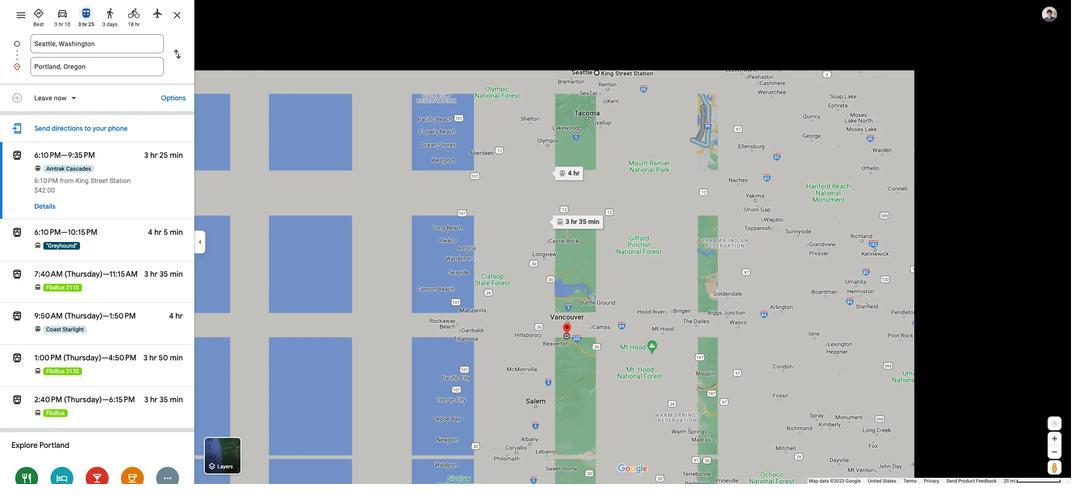 Task type: vqa. For each thing, say whether or not it's contained in the screenshot.
HELP Link
no



Task type: locate. For each thing, give the bounding box(es) containing it.
bus image left "greyhound"
[[34, 242, 41, 250]]

2 none field from the top
[[34, 57, 160, 76]]

driving image
[[57, 8, 68, 19]]

3 hr 25 radio
[[76, 4, 96, 28]]

flixbus down 7:40 am
[[46, 285, 65, 291]]

6  from the top
[[11, 394, 23, 407]]

hr for 11:15 am
[[150, 270, 158, 280]]

1 vertical spatial train image
[[34, 326, 41, 333]]

50
[[159, 354, 168, 363]]

3 hr 35 min right 6:15 pm
[[144, 396, 183, 405]]

35
[[159, 270, 168, 280], [159, 396, 168, 405]]

1 train image from the top
[[34, 165, 41, 172]]

1 min from the top
[[170, 151, 183, 160]]

1 flixbus from the top
[[46, 285, 65, 291]]

6:10 pm up "greyhound"
[[34, 228, 61, 238]]

map
[[809, 479, 818, 484]]

train image for 9:50 am (thursday) — 1:50 pm
[[34, 326, 41, 333]]

1  from the top
[[11, 149, 23, 162]]

train image left amtrak
[[34, 165, 41, 172]]

4 up 3 hr 50 min
[[169, 312, 174, 321]]

9:50 am
[[34, 312, 63, 321]]

flixbus
[[46, 285, 65, 291], [46, 369, 65, 375], [46, 411, 65, 417]]

list item down starting point seattle, washington field
[[0, 57, 194, 76]]

Destination Portland, Oregon field
[[34, 61, 160, 72]]

"greyhound"
[[46, 243, 77, 250]]

2  from the top
[[11, 226, 23, 240]]

6:10 pm for 6:10 pm — 10:15 pm
[[34, 228, 61, 238]]

restaurants image
[[21, 473, 32, 485]]

$42.00
[[34, 187, 55, 194]]

explore portland
[[11, 441, 69, 451]]

close directions image
[[171, 10, 183, 21]]

35 for 2:40 pm (thursday) — 6:15 pm
[[159, 396, 168, 405]]

0 vertical spatial transit image
[[11, 226, 23, 240]]

1 vertical spatial transit image
[[11, 268, 23, 281]]

4 min from the top
[[170, 354, 183, 363]]

footer
[[809, 479, 1004, 485]]

none field down 3 hr 25
[[34, 34, 160, 53]]

2 bus image from the top
[[34, 284, 41, 291]]

flixbus 2120
[[46, 369, 79, 375]]

1 3 hr 35 min from the top
[[144, 270, 183, 280]]

send left 'product'
[[946, 479, 957, 484]]

1 bus image from the top
[[34, 242, 41, 250]]

collapse side panel image
[[195, 237, 205, 248]]

more image
[[162, 473, 173, 485]]

4  from the top
[[11, 310, 23, 323]]

35 for 7:40 am (thursday) — 11:15 am
[[159, 270, 168, 280]]

2 3 hr 35 min from the top
[[144, 396, 183, 405]]

none field starting point seattle, washington
[[34, 34, 160, 53]]

0 vertical spatial flixbus
[[46, 285, 65, 291]]

3  from the top
[[11, 268, 23, 281]]

list item down 3 hr 25
[[0, 34, 194, 65]]

1 vertical spatial 25
[[159, 151, 168, 160]]

0 vertical spatial none field
[[34, 34, 160, 53]]

2 6:10 pm from the top
[[34, 177, 58, 185]]

transit image for 1:00 pm (thursday)
[[11, 352, 23, 365]]

0 vertical spatial train image
[[34, 165, 41, 172]]

0 horizontal spatial 25
[[88, 21, 94, 28]]

(thursday) down the 2120
[[64, 396, 102, 405]]

united
[[868, 479, 882, 484]]

3
[[54, 21, 57, 28], [78, 21, 81, 28], [102, 21, 105, 28], [144, 151, 148, 160], [144, 270, 148, 280], [143, 354, 148, 363], [144, 396, 148, 405]]

1 vertical spatial none field
[[34, 57, 160, 76]]

train image
[[34, 165, 41, 172], [34, 326, 41, 333]]

(thursday) up 2110
[[65, 270, 102, 280]]

6:10 pm up amtrak
[[34, 151, 61, 160]]

1 vertical spatial send
[[946, 479, 957, 484]]

map data ©2023 google
[[809, 479, 861, 484]]

1 horizontal spatial send
[[946, 479, 957, 484]]

None field
[[34, 34, 160, 53], [34, 57, 160, 76]]

11:15 am
[[109, 270, 138, 280]]

0 vertical spatial 3 hr 35 min
[[144, 270, 183, 280]]

transit image inside 3 hr 25 'radio'
[[80, 8, 92, 19]]

1 35 from the top
[[159, 270, 168, 280]]

3 hr 35 min for 6:15 pm
[[144, 396, 183, 405]]

transit image left 6:10 pm — 9:35 pm
[[11, 149, 23, 162]]

2 transit image from the top
[[11, 268, 23, 281]]

starlight
[[63, 327, 84, 333]]

list
[[0, 34, 194, 76]]

bus image down 7:40 am
[[34, 284, 41, 291]]

none field down starting point seattle, washington field
[[34, 57, 160, 76]]

3 days
[[102, 21, 118, 28]]

min for 10:15 pm
[[170, 228, 183, 238]]

0 horizontal spatial send
[[35, 124, 50, 133]]

3 hr 35 min
[[144, 270, 183, 280], [144, 396, 183, 405]]

reverse starting point and destination image
[[171, 49, 183, 60]]

1 horizontal spatial 25
[[159, 151, 168, 160]]

from
[[60, 177, 74, 185]]

hr for 1:50 pm
[[175, 312, 183, 321]]

25 for 3 hr 25
[[88, 21, 94, 28]]

0 vertical spatial 25
[[88, 21, 94, 28]]

6:10 pm inside 6:10 pm from king street station $42.00
[[34, 177, 58, 185]]

3 hr 35 min right 11:15 am
[[144, 270, 183, 280]]

hotels image
[[56, 473, 68, 485]]

10
[[65, 21, 70, 28]]

2 list item from the top
[[0, 57, 194, 76]]

 for 2:40 pm (thursday) — 6:15 pm
[[11, 394, 23, 407]]

details
[[34, 202, 55, 211]]

transit image for 6:10 pm — 9:35 pm
[[11, 149, 23, 162]]

hr
[[59, 21, 63, 28], [82, 21, 87, 28], [135, 21, 140, 28], [150, 151, 158, 160], [154, 228, 162, 238], [150, 270, 158, 280], [175, 312, 183, 321], [149, 354, 157, 363], [150, 396, 158, 405]]

transit image
[[80, 8, 92, 19], [11, 149, 23, 162], [11, 310, 23, 323], [11, 394, 23, 407]]

6:10 pm
[[34, 151, 61, 160], [34, 177, 58, 185], [34, 228, 61, 238]]

train image for 6:10 pm — 9:35 pm
[[34, 165, 41, 172]]

list item
[[0, 34, 194, 65], [0, 57, 194, 76]]

2 vertical spatial 6:10 pm
[[34, 228, 61, 238]]

3 6:10 pm from the top
[[34, 228, 61, 238]]

0 vertical spatial send
[[35, 124, 50, 133]]

3 days radio
[[100, 4, 120, 28]]

0 horizontal spatial 4
[[148, 228, 153, 238]]

2 flixbus from the top
[[46, 369, 65, 375]]

0 vertical spatial 6:10 pm
[[34, 151, 61, 160]]

1 horizontal spatial 4
[[169, 312, 174, 321]]

send product feedback button
[[946, 479, 997, 485]]

min
[[170, 151, 183, 160], [170, 228, 183, 238], [170, 270, 183, 280], [170, 354, 183, 363], [170, 396, 183, 405]]

6:10 pm up $42.00
[[34, 177, 58, 185]]

1 vertical spatial bus image
[[34, 284, 41, 291]]

— for 2:40 pm (thursday)
[[102, 396, 109, 405]]

send
[[35, 124, 50, 133], [946, 479, 957, 484]]

None radio
[[148, 4, 168, 21]]

5  from the top
[[11, 352, 23, 365]]

 for 7:40 am (thursday) — 11:15 am
[[11, 268, 23, 281]]

amtrak cascades
[[46, 166, 91, 172]]

transit image left 2:40 pm
[[11, 394, 23, 407]]

flixbus 2110
[[46, 285, 79, 291]]

leave now option
[[34, 93, 69, 103]]


[[11, 149, 23, 162], [11, 226, 23, 240], [11, 268, 23, 281], [11, 310, 23, 323], [11, 352, 23, 365], [11, 394, 23, 407]]

terms
[[903, 479, 917, 484]]

(thursday) up the starlight
[[64, 312, 102, 321]]

0 vertical spatial 35
[[159, 270, 168, 280]]

2 vertical spatial flixbus
[[46, 411, 65, 417]]

(thursday) for 7:40 am (thursday)
[[65, 270, 102, 280]]

options
[[161, 94, 186, 102]]

 for 6:10 pm — 9:35 pm
[[11, 149, 23, 162]]

station
[[110, 177, 131, 185]]

20 mi button
[[1004, 479, 1061, 484]]

transit image
[[11, 226, 23, 240], [11, 268, 23, 281], [11, 352, 23, 365]]

1 6:10 pm from the top
[[34, 151, 61, 160]]

(thursday) for 9:50 am (thursday)
[[64, 312, 102, 321]]

2 vertical spatial transit image
[[11, 352, 23, 365]]

footer containing map data ©2023 google
[[809, 479, 1004, 485]]

25 for 3 hr 25 min
[[159, 151, 168, 160]]

flixbus for 7:40 am
[[46, 285, 65, 291]]

coast starlight
[[46, 327, 84, 333]]

list inside google maps element
[[0, 34, 194, 76]]

(thursday) up the 2120
[[63, 354, 101, 363]]

7:40 am (thursday) — 11:15 am
[[34, 270, 138, 280]]

google
[[846, 479, 861, 484]]

zoom in image
[[1051, 436, 1058, 443]]

show street view coverage image
[[1048, 461, 1062, 475]]

2 35 from the top
[[159, 396, 168, 405]]

25
[[88, 21, 94, 28], [159, 151, 168, 160]]

min for 11:15 am
[[170, 270, 183, 280]]

2 train image from the top
[[34, 326, 41, 333]]

mi
[[1010, 479, 1016, 484]]

flights image
[[152, 8, 163, 19]]

10:15 pm
[[68, 228, 97, 238]]

1 vertical spatial 4
[[169, 312, 174, 321]]

flixbus down 2:40 pm
[[46, 411, 65, 417]]

privacy
[[924, 479, 939, 484]]

send inside directions main content
[[35, 124, 50, 133]]

1 vertical spatial 35
[[159, 396, 168, 405]]

(thursday)
[[65, 270, 102, 280], [64, 312, 102, 321], [63, 354, 101, 363], [64, 396, 102, 405]]

3 bus image from the top
[[34, 368, 41, 375]]

none field for first list item from the bottom
[[34, 57, 160, 76]]

footer inside google maps element
[[809, 479, 1004, 485]]

none field for first list item
[[34, 34, 160, 53]]

4
[[148, 228, 153, 238], [169, 312, 174, 321]]

25 inside 'radio'
[[88, 21, 94, 28]]

1 vertical spatial flixbus
[[46, 369, 65, 375]]

transit image up 3 hr 25
[[80, 8, 92, 19]]

25 inside directions main content
[[159, 151, 168, 160]]

transit image left 9:50 am
[[11, 310, 23, 323]]

1 transit image from the top
[[11, 226, 23, 240]]

0 vertical spatial bus image
[[34, 242, 41, 250]]

terms button
[[903, 479, 917, 485]]

 for 1:00 pm (thursday) — 4:50 pm
[[11, 352, 23, 365]]

2 vertical spatial bus image
[[34, 368, 41, 375]]

data
[[820, 479, 829, 484]]

days
[[107, 21, 118, 28]]

hr inside '18 hr' radio
[[135, 21, 140, 28]]

bus image for 1:00 pm (thursday) — 4:50 pm
[[34, 368, 41, 375]]

flixbus down the 1:00 pm
[[46, 369, 65, 375]]

send left the "directions"
[[35, 124, 50, 133]]

walking image
[[104, 8, 116, 19]]

1 vertical spatial 6:10 pm
[[34, 177, 58, 185]]

train image left the "coast"
[[34, 326, 41, 333]]

best travel modes image
[[33, 8, 44, 19]]

— for 9:50 am (thursday)
[[102, 312, 109, 321]]

bus image down the 1:00 pm
[[34, 368, 41, 375]]

bus image
[[34, 242, 41, 250], [34, 284, 41, 291], [34, 368, 41, 375]]

1 vertical spatial 3 hr 35 min
[[144, 396, 183, 405]]

35 right 6:15 pm
[[159, 396, 168, 405]]

5 min from the top
[[170, 396, 183, 405]]

1 none field from the top
[[34, 34, 160, 53]]

now
[[54, 94, 67, 102]]

—
[[61, 151, 68, 160], [61, 228, 68, 238], [102, 270, 109, 280], [102, 312, 109, 321], [101, 354, 108, 363], [102, 396, 109, 405]]

35 right 11:15 am
[[159, 270, 168, 280]]

3 min from the top
[[170, 270, 183, 280]]

2 min from the top
[[170, 228, 183, 238]]

0 vertical spatial 4
[[148, 228, 153, 238]]

bus image for 7:40 am (thursday) — 11:15 am
[[34, 284, 41, 291]]

3 hr 10
[[54, 21, 70, 28]]

amtrak
[[46, 166, 65, 172]]

4 left 5 at the top left
[[148, 228, 153, 238]]

3 transit image from the top
[[11, 352, 23, 365]]



Task type: describe. For each thing, give the bounding box(es) containing it.
3 hr 35 min for 11:15 am
[[144, 270, 183, 280]]

Starting point Seattle, Washington field
[[34, 38, 160, 50]]

min for 9:35 pm
[[170, 151, 183, 160]]

google account: nolan park  
(nolan.park@adept.ai) image
[[1042, 6, 1057, 22]]

product
[[958, 479, 975, 484]]

leave now
[[34, 94, 67, 102]]

— for 7:40 am (thursday)
[[102, 270, 109, 280]]

9:50 am (thursday) — 1:50 pm
[[34, 312, 136, 321]]

your
[[92, 124, 107, 133]]

3 hr 25 min
[[144, 151, 183, 160]]

transit image for 7:40 am (thursday)
[[11, 268, 23, 281]]

3 hr 25
[[78, 21, 94, 28]]

3 hr 50 min
[[143, 354, 183, 363]]

bus image for 6:10 pm — 10:15 pm
[[34, 242, 41, 250]]

2120
[[66, 369, 79, 375]]

9:35 pm
[[68, 151, 95, 160]]

coffee image
[[127, 473, 138, 485]]

send product feedback
[[946, 479, 997, 484]]

layers
[[218, 464, 233, 471]]

(thursday) for 2:40 pm (thursday)
[[64, 396, 102, 405]]

hr for 4:50 pm
[[149, 354, 157, 363]]

3 inside radio
[[102, 21, 105, 28]]

king
[[75, 177, 89, 185]]

transit image for 9:50 am (thursday) — 1:50 pm
[[11, 310, 23, 323]]

18
[[128, 21, 134, 28]]

1:50 pm
[[109, 312, 136, 321]]

Best radio
[[29, 4, 49, 28]]

directions
[[52, 124, 83, 133]]

to
[[84, 124, 91, 133]]

18 hr radio
[[124, 4, 144, 28]]

best
[[33, 21, 44, 28]]

3 inside 'radio'
[[78, 21, 81, 28]]

6:15 pm
[[109, 396, 135, 405]]

feedback
[[976, 479, 997, 484]]

cascades
[[66, 166, 91, 172]]

united states
[[868, 479, 896, 484]]

 for 6:10 pm — 10:15 pm
[[11, 226, 23, 240]]

1:00 pm
[[34, 354, 62, 363]]

4:50 pm
[[108, 354, 136, 363]]

 for 9:50 am (thursday) — 1:50 pm
[[11, 310, 23, 323]]

(thursday) for 1:00 pm (thursday)
[[63, 354, 101, 363]]

none field destination portland, oregon
[[34, 57, 160, 76]]

7:40 am
[[34, 270, 63, 280]]

5
[[164, 228, 168, 238]]

6:10 pm for 6:10 pm from king street station $42.00
[[34, 177, 58, 185]]

transit image for 2:40 pm (thursday) — 6:15 pm
[[11, 394, 23, 407]]

send for send directions to your phone
[[35, 124, 50, 133]]

2110
[[66, 285, 79, 291]]

explore
[[11, 441, 38, 451]]

2:40 pm
[[34, 396, 62, 405]]

4 hr
[[169, 312, 183, 321]]

portland
[[39, 441, 69, 451]]

transit image for 6:10 pm
[[11, 226, 23, 240]]

4 for 4 hr
[[169, 312, 174, 321]]

©2023
[[830, 479, 845, 484]]

3 flixbus from the top
[[46, 411, 65, 417]]

6:10 pm for 6:10 pm — 9:35 pm
[[34, 151, 61, 160]]

google maps element
[[0, 0, 1071, 485]]

zoom out image
[[1051, 449, 1058, 456]]

flixbus for 1:00 pm
[[46, 369, 65, 375]]

hr inside 3 hr 25 'radio'
[[82, 21, 87, 28]]

coast
[[46, 327, 61, 333]]

6:10 pm from king street station $42.00
[[34, 177, 131, 194]]

none radio inside google maps element
[[148, 4, 168, 21]]

6:10 pm — 10:15 pm
[[34, 228, 97, 238]]

leave now button
[[30, 93, 81, 105]]

4 hr 5 min
[[148, 228, 183, 238]]

3 inside radio
[[54, 21, 57, 28]]

20
[[1004, 479, 1009, 484]]

send directions to your phone button
[[30, 119, 132, 138]]

min for 4:50 pm
[[170, 354, 183, 363]]

options button
[[156, 90, 190, 107]]

1:00 pm (thursday) — 4:50 pm
[[34, 354, 136, 363]]

6:10 pm — 9:35 pm
[[34, 151, 95, 160]]

united states button
[[868, 479, 896, 485]]

hr inside 3 hr 10 radio
[[59, 21, 63, 28]]

2:40 pm (thursday) — 6:15 pm
[[34, 396, 135, 405]]

hr for 10:15 pm
[[154, 228, 162, 238]]

directions main content
[[0, 0, 194, 485]]

privacy button
[[924, 479, 939, 485]]

4 for 4 hr 5 min
[[148, 228, 153, 238]]

leave
[[34, 94, 52, 102]]

18 hr
[[128, 21, 140, 28]]

min for 6:15 pm
[[170, 396, 183, 405]]

3 hr 10 radio
[[52, 4, 72, 28]]

cycling image
[[128, 8, 140, 19]]

cannot access your location image
[[1051, 420, 1059, 429]]

street
[[90, 177, 108, 185]]

send for send product feedback
[[946, 479, 957, 484]]

hr for 9:35 pm
[[150, 151, 158, 160]]

1 list item from the top
[[0, 34, 194, 65]]

phone
[[108, 124, 128, 133]]

— for 1:00 pm (thursday)
[[101, 354, 108, 363]]

bus image
[[34, 410, 41, 417]]

details button
[[30, 198, 60, 215]]

20 mi
[[1004, 479, 1016, 484]]

hr for 6:15 pm
[[150, 396, 158, 405]]

bars image
[[91, 473, 103, 485]]

send directions to your phone
[[35, 124, 128, 133]]

states
[[883, 479, 896, 484]]



